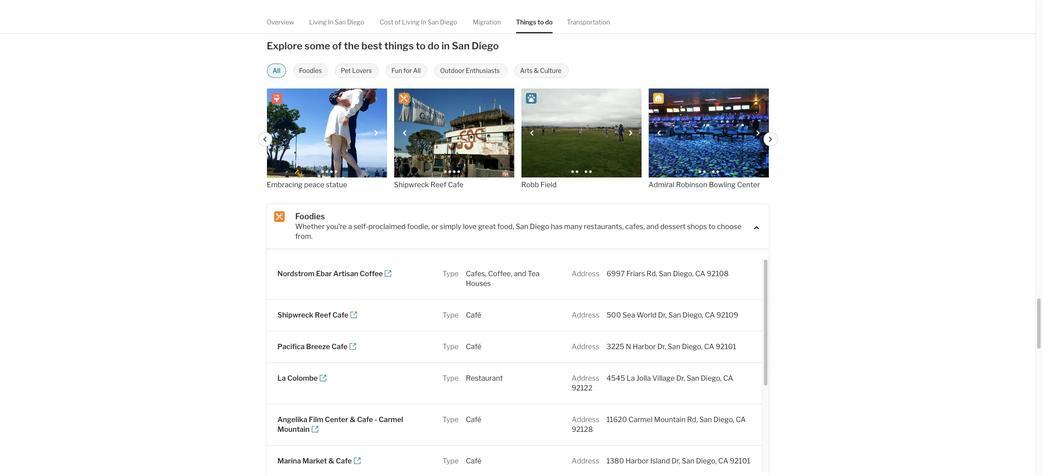 Task type: locate. For each thing, give the bounding box(es) containing it.
2 address from the top
[[572, 311, 600, 320]]

1 horizontal spatial of
[[395, 18, 401, 26]]

type
[[443, 270, 459, 278], [443, 311, 459, 320], [443, 343, 459, 351], [443, 375, 459, 383], [443, 416, 459, 425], [443, 457, 459, 466]]

1 la from the left
[[278, 375, 286, 383]]

carmel right the 11620
[[629, 416, 653, 425]]

2 carmel from the left
[[629, 416, 653, 425]]

coffee
[[360, 270, 383, 278]]

world
[[637, 311, 657, 320]]

3 address from the top
[[572, 343, 600, 351]]

overview
[[267, 18, 294, 26]]

la left jolla
[[627, 375, 635, 383]]

2 type from the top
[[443, 311, 459, 320]]

0 horizontal spatial la
[[278, 375, 286, 383]]

ca inside 11620 carmel mountain rd, san diego, ca 92128
[[736, 416, 746, 425]]

2 vertical spatial to
[[709, 223, 716, 231]]

1 in from the left
[[328, 18, 334, 26]]

the
[[344, 40, 360, 51]]

3 café from the top
[[466, 416, 482, 425]]

and inside foodies whether you're a self-proclaimed foodie, or simply love great food, san diego has many restaurants, cafes, and dessert shops to choose from.
[[647, 223, 659, 231]]

1 horizontal spatial la
[[627, 375, 635, 383]]

slide 4 dot image for reef
[[458, 170, 460, 173]]

mountain down angelika
[[278, 426, 310, 434]]

living right cost
[[402, 18, 420, 26]]

ebar
[[316, 270, 332, 278]]

carmel inside 11620 carmel mountain rd, san diego, ca 92128
[[629, 416, 653, 425]]

1 horizontal spatial slide 5 dot image
[[717, 170, 719, 173]]

0 vertical spatial rd,
[[647, 270, 658, 278]]

slide 2 dot image for field
[[576, 170, 579, 173]]

0 vertical spatial of
[[395, 18, 401, 26]]

2 all from the left
[[413, 67, 421, 74]]

center right bowling
[[738, 181, 761, 189]]

address for 4545 la jolla village dr, san diego, ca 92122
[[572, 375, 600, 383]]

to right the things at the left of page
[[416, 40, 426, 51]]

-
[[375, 416, 377, 425]]

address left 3225
[[572, 343, 600, 351]]

slide 3 dot image
[[326, 170, 328, 173], [580, 170, 583, 173], [708, 170, 710, 173]]

2 horizontal spatial &
[[534, 67, 539, 74]]

dr, for harbor
[[658, 343, 667, 351]]

diego, inside 11620 carmel mountain rd, san diego, ca 92128
[[714, 416, 735, 425]]

slide 3 dot image
[[453, 170, 456, 173]]

living in san diego link
[[309, 11, 364, 34]]

0 horizontal spatial living
[[309, 18, 327, 26]]

0 horizontal spatial slide 1 dot image
[[444, 170, 447, 173]]

0 vertical spatial to
[[538, 18, 544, 26]]

slide 3 dot image for peace
[[326, 170, 328, 173]]

and inside cafes, coffee, and tea houses
[[514, 270, 527, 278]]

1 vertical spatial mountain
[[278, 426, 310, 434]]

0 vertical spatial shipwreck reef cafe
[[394, 181, 464, 189]]

5 type from the top
[[443, 416, 459, 425]]

dr, inside 4545 la jolla village dr, san diego, ca 92122
[[677, 375, 686, 383]]

living
[[309, 18, 327, 26], [402, 18, 420, 26]]

1 vertical spatial of
[[332, 40, 342, 51]]

address left the 6997
[[572, 270, 600, 278]]

0 horizontal spatial next image
[[374, 130, 379, 136]]

self-
[[354, 223, 369, 231]]

0 vertical spatial and
[[647, 223, 659, 231]]

1 horizontal spatial slide 2 dot image
[[576, 170, 579, 173]]

next image
[[374, 130, 379, 136], [629, 130, 634, 136], [756, 130, 761, 136]]

to right shops at the right of the page
[[709, 223, 716, 231]]

1 horizontal spatial carmel
[[629, 416, 653, 425]]

and
[[647, 223, 659, 231], [514, 270, 527, 278]]

carmel
[[379, 416, 404, 425], [629, 416, 653, 425]]

food,
[[498, 223, 515, 231]]

1 horizontal spatial slide 4 dot image
[[585, 170, 588, 173]]

1 vertical spatial shipwreck
[[278, 311, 314, 320]]

&
[[534, 67, 539, 74], [350, 416, 356, 425], [329, 457, 335, 466]]

1 horizontal spatial mountain
[[655, 416, 686, 425]]

ca for 1380 harbor island dr, san diego, ca 92101
[[719, 457, 729, 466]]

diego down migration link
[[472, 40, 499, 51]]

slide 5 dot image for peace
[[335, 170, 337, 173]]

1 type from the top
[[443, 270, 459, 278]]

slide 3 dot image for robinson
[[708, 170, 710, 173]]

0 horizontal spatial slide 3 dot image
[[326, 170, 328, 173]]

3 slide 1 dot image from the left
[[699, 170, 702, 173]]

harbor right 1380
[[626, 457, 649, 466]]

0 horizontal spatial mountain
[[278, 426, 310, 434]]

1 horizontal spatial in
[[421, 18, 427, 26]]

to right things
[[538, 18, 544, 26]]

0 horizontal spatial center
[[325, 416, 349, 425]]

previous image
[[402, 130, 407, 136], [529, 130, 535, 136], [262, 137, 268, 142]]

3225
[[607, 343, 625, 351]]

2 la from the left
[[627, 375, 635, 383]]

do left "in"
[[428, 40, 440, 51]]

3 slide 4 dot image from the left
[[712, 170, 715, 173]]

2 slide 5 dot image from the left
[[717, 170, 719, 173]]

6997
[[607, 270, 625, 278]]

address left 1380
[[572, 457, 600, 466]]

address
[[572, 270, 600, 278], [572, 311, 600, 320], [572, 343, 600, 351], [572, 375, 600, 383], [572, 416, 600, 425], [572, 457, 600, 466]]

1 vertical spatial do
[[428, 40, 440, 51]]

0 horizontal spatial &
[[329, 457, 335, 466]]

1 horizontal spatial &
[[350, 416, 356, 425]]

center right film
[[325, 416, 349, 425]]

peace
[[304, 181, 325, 189]]

slide 2 dot image
[[321, 170, 324, 173]]

2 slide 3 dot image from the left
[[580, 170, 583, 173]]

6 address from the top
[[572, 457, 600, 466]]

1 vertical spatial shipwreck reef cafe
[[278, 311, 349, 320]]

living up 'some'
[[309, 18, 327, 26]]

slide 5 dot image
[[462, 170, 465, 173], [717, 170, 719, 173]]

migration link
[[473, 11, 501, 34]]

2 horizontal spatial slide 3 dot image
[[708, 170, 710, 173]]

1 horizontal spatial center
[[738, 181, 761, 189]]

2 in from the left
[[421, 18, 427, 26]]

1 horizontal spatial all
[[413, 67, 421, 74]]

lovers
[[352, 67, 372, 74]]

4 type from the top
[[443, 375, 459, 383]]

& right arts
[[534, 67, 539, 74]]

harbor right n
[[633, 343, 656, 351]]

2 horizontal spatial slide 2 dot image
[[703, 170, 706, 173]]

la left colombe
[[278, 375, 286, 383]]

next image
[[769, 137, 774, 142]]

1 horizontal spatial slide 1 dot image
[[572, 170, 574, 173]]

1 slide 5 dot image from the left
[[335, 170, 337, 173]]

2 slide 2 dot image from the left
[[576, 170, 579, 173]]

3225 n harbor dr, san diego, ca 92101
[[607, 343, 737, 351]]

many
[[565, 223, 583, 231]]

shipwreck up pacifica
[[278, 311, 314, 320]]

slide 4 dot image for robinson
[[712, 170, 715, 173]]

4 café from the top
[[466, 457, 482, 466]]

2 horizontal spatial slide 4 dot image
[[712, 170, 715, 173]]

in right cost
[[421, 18, 427, 26]]

embracing
[[267, 181, 303, 189]]

foodies inside foodies whether you're a self-proclaimed foodie, or simply love great food, san diego has many restaurants, cafes, and dessert shops to choose from.
[[295, 212, 325, 221]]

0 horizontal spatial slide 2 dot image
[[449, 170, 451, 173]]

diego, for island
[[697, 457, 717, 466]]

address left 500
[[572, 311, 600, 320]]

slide 1 dot image for field
[[572, 170, 574, 173]]

1 horizontal spatial slide 3 dot image
[[580, 170, 583, 173]]

0 horizontal spatial all
[[273, 67, 281, 74]]

reef
[[431, 181, 447, 189], [315, 311, 331, 320]]

outdoor enthusiasts
[[441, 67, 500, 74]]

slide 4 dot image
[[330, 170, 333, 173]]

cafe down slide 3 dot icon
[[448, 181, 464, 189]]

1 vertical spatial and
[[514, 270, 527, 278]]

diego left has
[[530, 223, 550, 231]]

dr, up village
[[658, 343, 667, 351]]

2 next image from the left
[[629, 130, 634, 136]]

1 horizontal spatial living
[[402, 18, 420, 26]]

ca for 3225 n harbor dr, san diego, ca 92101
[[705, 343, 715, 351]]

& left -
[[350, 416, 356, 425]]

of right cost
[[395, 18, 401, 26]]

2 horizontal spatial next image
[[756, 130, 761, 136]]

foodies down 'some'
[[299, 67, 322, 74]]

0 horizontal spatial shipwreck reef cafe
[[278, 311, 349, 320]]

0 horizontal spatial and
[[514, 270, 527, 278]]

robb field
[[522, 181, 557, 189]]

2 café from the top
[[466, 343, 482, 351]]

address up 92122
[[572, 375, 600, 383]]

0 horizontal spatial slide 4 dot image
[[458, 170, 460, 173]]

to inside foodies whether you're a self-proclaimed foodie, or simply love great food, san diego has many restaurants, cafes, and dessert shops to choose from.
[[709, 223, 716, 231]]

5 address from the top
[[572, 416, 600, 425]]

1 slide 2 dot image from the left
[[449, 170, 451, 173]]

café
[[466, 311, 482, 320], [466, 343, 482, 351], [466, 416, 482, 425], [466, 457, 482, 466]]

shipwreck reef cafe down slide 3 dot icon
[[394, 181, 464, 189]]

things to do link
[[516, 11, 553, 34]]

foodies up whether
[[295, 212, 325, 221]]

6 type from the top
[[443, 457, 459, 466]]

0 vertical spatial foodies
[[299, 67, 322, 74]]

dr, right island on the bottom right of the page
[[672, 457, 681, 466]]

0 horizontal spatial slide 5 dot image
[[462, 170, 465, 173]]

1 slide 1 dot image from the left
[[444, 170, 447, 173]]

4 address from the top
[[572, 375, 600, 383]]

1 next image from the left
[[374, 130, 379, 136]]

previous image for robb
[[529, 130, 535, 136]]

3 type from the top
[[443, 343, 459, 351]]

cafe inside angelika film center & cafe - carmel mountain
[[357, 416, 373, 425]]

address up 92128
[[572, 416, 600, 425]]

all down explore
[[273, 67, 281, 74]]

previous image for shipwreck
[[402, 130, 407, 136]]

0 horizontal spatial previous image
[[262, 137, 268, 142]]

1 vertical spatial 92101
[[730, 457, 751, 466]]

mountain inside 11620 carmel mountain rd, san diego, ca 92128
[[655, 416, 686, 425]]

previous image
[[657, 130, 662, 136]]

san inside 4545 la jolla village dr, san diego, ca 92122
[[687, 375, 700, 383]]

3 slide 2 dot image from the left
[[703, 170, 706, 173]]

1 horizontal spatial slide 5 dot image
[[589, 170, 592, 173]]

1 vertical spatial reef
[[315, 311, 331, 320]]

2 slide 1 dot image from the left
[[572, 170, 574, 173]]

4545 la jolla village dr, san diego, ca 92122
[[572, 375, 734, 393]]

has
[[551, 223, 563, 231]]

slide 2 dot image
[[449, 170, 451, 173], [576, 170, 579, 173], [703, 170, 706, 173]]

cafes,
[[626, 223, 645, 231]]

1 vertical spatial rd,
[[688, 416, 698, 425]]

1380
[[607, 457, 625, 466]]

ca
[[696, 270, 706, 278], [705, 311, 715, 320], [705, 343, 715, 351], [724, 375, 734, 383], [736, 416, 746, 425], [719, 457, 729, 466]]

mountain inside angelika film center & cafe - carmel mountain
[[278, 426, 310, 434]]

café for shipwreck reef cafe
[[466, 311, 482, 320]]

reef up breeze
[[315, 311, 331, 320]]

1 vertical spatial center
[[325, 416, 349, 425]]

3 slide 3 dot image from the left
[[708, 170, 710, 173]]

1 vertical spatial harbor
[[626, 457, 649, 466]]

0 horizontal spatial in
[[328, 18, 334, 26]]

address for 3225 n harbor dr, san diego, ca 92101
[[572, 343, 600, 351]]

slide 2 dot image for robinson
[[703, 170, 706, 173]]

dessert
[[661, 223, 686, 231]]

statue
[[326, 181, 347, 189]]

field
[[541, 181, 557, 189]]

do
[[546, 18, 553, 26], [428, 40, 440, 51]]

1 slide 3 dot image from the left
[[326, 170, 328, 173]]

2 horizontal spatial slide 1 dot image
[[699, 170, 702, 173]]

sea
[[623, 311, 636, 320]]

foodies for foodies
[[299, 67, 322, 74]]

in up 'some'
[[328, 18, 334, 26]]

diego up the the
[[347, 18, 364, 26]]

of left the the
[[332, 40, 342, 51]]

do right things
[[546, 18, 553, 26]]

and right the cafes, on the top right of page
[[647, 223, 659, 231]]

fun for all
[[392, 67, 421, 74]]

rd, up 1380 harbor island dr, san diego, ca 92101
[[688, 416, 698, 425]]

0 vertical spatial shipwreck
[[394, 181, 429, 189]]

in
[[328, 18, 334, 26], [421, 18, 427, 26]]

1 slide 4 dot image from the left
[[458, 170, 460, 173]]

1 horizontal spatial reef
[[431, 181, 447, 189]]

all right for
[[413, 67, 421, 74]]

1 horizontal spatial and
[[647, 223, 659, 231]]

pacifica
[[278, 343, 305, 351]]

next image for admiral robinson bowling center
[[756, 130, 761, 136]]

2 vertical spatial &
[[329, 457, 335, 466]]

1 carmel from the left
[[379, 416, 404, 425]]

diego up "in"
[[440, 18, 457, 26]]

mountain down 4545 la jolla village dr, san diego, ca 92122
[[655, 416, 686, 425]]

1 horizontal spatial to
[[538, 18, 544, 26]]

foodies
[[299, 67, 322, 74], [295, 212, 325, 221]]

cost of living in san diego
[[380, 18, 457, 26]]

carmel right -
[[379, 416, 404, 425]]

type for marina market & cafe
[[443, 457, 459, 466]]

1 vertical spatial foodies
[[295, 212, 325, 221]]

shipwreck up foodie,
[[394, 181, 429, 189]]

slide 1 dot image
[[444, 170, 447, 173], [572, 170, 574, 173], [699, 170, 702, 173]]

2 slide 5 dot image from the left
[[589, 170, 592, 173]]

1380 harbor island dr, san diego, ca 92101
[[607, 457, 751, 466]]

0 horizontal spatial carmel
[[379, 416, 404, 425]]

2 horizontal spatial previous image
[[529, 130, 535, 136]]

0 vertical spatial do
[[546, 18, 553, 26]]

rd, right friars
[[647, 270, 658, 278]]

0 horizontal spatial do
[[428, 40, 440, 51]]

friars
[[627, 270, 645, 278]]

1 slide 5 dot image from the left
[[462, 170, 465, 173]]

reef up or
[[431, 181, 447, 189]]

1 café from the top
[[466, 311, 482, 320]]

92108
[[707, 270, 729, 278]]

1 horizontal spatial shipwreck reef cafe
[[394, 181, 464, 189]]

café for pacifica breeze cafe
[[466, 343, 482, 351]]

1 all from the left
[[273, 67, 281, 74]]

slide 5 dot image right slide 3 dot icon
[[462, 170, 465, 173]]

la inside 4545 la jolla village dr, san diego, ca 92122
[[627, 375, 635, 383]]

1 horizontal spatial rd,
[[688, 416, 698, 425]]

diego
[[347, 18, 364, 26], [440, 18, 457, 26], [472, 40, 499, 51], [530, 223, 550, 231]]

92101 for 3225 n harbor dr, san diego, ca 92101
[[716, 343, 737, 351]]

1 vertical spatial &
[[350, 416, 356, 425]]

café for marina market & cafe
[[466, 457, 482, 466]]

colombe
[[288, 375, 318, 383]]

all
[[273, 67, 281, 74], [413, 67, 421, 74]]

transportation
[[567, 18, 610, 26]]

1 vertical spatial to
[[416, 40, 426, 51]]

0 horizontal spatial slide 5 dot image
[[335, 170, 337, 173]]

shipwreck reef cafe up pacifica breeze cafe at the left bottom
[[278, 311, 349, 320]]

la
[[278, 375, 286, 383], [627, 375, 635, 383]]

0 horizontal spatial of
[[332, 40, 342, 51]]

3 next image from the left
[[756, 130, 761, 136]]

slide 4 dot image
[[458, 170, 460, 173], [585, 170, 588, 173], [712, 170, 715, 173]]

address for 500 sea world dr, san diego, ca 92109
[[572, 311, 600, 320]]

& right market
[[329, 457, 335, 466]]

dr, right village
[[677, 375, 686, 383]]

diego, inside 4545 la jolla village dr, san diego, ca 92122
[[701, 375, 722, 383]]

migration
[[473, 18, 501, 26]]

2 slide 4 dot image from the left
[[585, 170, 588, 173]]

slide 5 dot image up bowling
[[717, 170, 719, 173]]

0 vertical spatial 92101
[[716, 343, 737, 351]]

2 horizontal spatial to
[[709, 223, 716, 231]]

slide 5 dot image
[[335, 170, 337, 173], [589, 170, 592, 173]]

houses
[[466, 280, 491, 288]]

foodies whether you're a self-proclaimed foodie, or simply love great food, san diego has many restaurants, cafes, and dessert shops to choose from.
[[295, 212, 742, 241]]

dr, right world
[[659, 311, 667, 320]]

1 horizontal spatial previous image
[[402, 130, 407, 136]]

0 vertical spatial mountain
[[655, 416, 686, 425]]

and left tea
[[514, 270, 527, 278]]

culture
[[540, 67, 562, 74]]

island
[[651, 457, 670, 466]]

1 address from the top
[[572, 270, 600, 278]]

1 horizontal spatial next image
[[629, 130, 634, 136]]

ca inside 4545 la jolla village dr, san diego, ca 92122
[[724, 375, 734, 383]]

cafe left -
[[357, 416, 373, 425]]



Task type: vqa. For each thing, say whether or not it's contained in the screenshot.
Price button related to Home type
no



Task type: describe. For each thing, give the bounding box(es) containing it.
diego, for world
[[683, 311, 704, 320]]

explore
[[267, 40, 303, 51]]

n
[[626, 343, 632, 351]]

village
[[653, 375, 675, 383]]

type for nordstrom ebar artisan coffee
[[443, 270, 459, 278]]

6997 friars rd, san diego, ca 92108
[[607, 270, 729, 278]]

for
[[404, 67, 412, 74]]

ca for 11620 carmel mountain rd, san diego, ca 92128
[[736, 416, 746, 425]]

diego inside living in san diego link
[[347, 18, 364, 26]]

admiral robinson bowling center
[[649, 181, 761, 189]]

2 living from the left
[[402, 18, 420, 26]]

0 horizontal spatial shipwreck
[[278, 311, 314, 320]]

slide 5 dot image for bowling
[[717, 170, 719, 173]]

restaurants,
[[584, 223, 624, 231]]

marina
[[278, 457, 301, 466]]

or
[[432, 223, 439, 231]]

things to do
[[516, 18, 553, 26]]

robb
[[522, 181, 539, 189]]

transportation link
[[567, 11, 610, 34]]

0 horizontal spatial reef
[[315, 311, 331, 320]]

0 horizontal spatial rd,
[[647, 270, 658, 278]]

rd, inside 11620 carmel mountain rd, san diego, ca 92128
[[688, 416, 698, 425]]

diego inside foodies whether you're a self-proclaimed foodie, or simply love great food, san diego has many restaurants, cafes, and dessert shops to choose from.
[[530, 223, 550, 231]]

enthusiasts
[[466, 67, 500, 74]]

diego inside cost of living in san diego link
[[440, 18, 457, 26]]

love
[[463, 223, 477, 231]]

nordstrom
[[278, 270, 315, 278]]

next image for robb field
[[629, 130, 634, 136]]

1 horizontal spatial do
[[546, 18, 553, 26]]

slide 4 dot image for field
[[585, 170, 588, 173]]

artisan
[[334, 270, 359, 278]]

things
[[385, 40, 414, 51]]

dr, for world
[[659, 311, 667, 320]]

slide 3 dot image for field
[[580, 170, 583, 173]]

type for pacifica breeze cafe
[[443, 343, 459, 351]]

diego, for mountain
[[714, 416, 735, 425]]

slide 2 dot image for reef
[[449, 170, 451, 173]]

explore some of the best things to do in san diego
[[267, 40, 499, 51]]

cafe right breeze
[[332, 343, 348, 351]]

1 living from the left
[[309, 18, 327, 26]]

cafes,
[[466, 270, 487, 278]]

film
[[309, 416, 324, 425]]

whether
[[295, 223, 325, 231]]

embracing peace statue
[[267, 181, 347, 189]]

type for shipwreck reef cafe
[[443, 311, 459, 320]]

slide 1 dot image for robinson
[[699, 170, 702, 173]]

cafe down artisan
[[333, 311, 349, 320]]

cafes, coffee, and tea houses
[[466, 270, 540, 288]]

angelika film center & cafe - carmel mountain
[[278, 416, 404, 434]]

500
[[607, 311, 621, 320]]

san inside 11620 carmel mountain rd, san diego, ca 92128
[[700, 416, 713, 425]]

type for angelika film center & cafe - carmel mountain
[[443, 416, 459, 425]]

address for 11620 carmel mountain rd, san diego, ca 92128
[[572, 416, 600, 425]]

address for 6997 friars rd, san diego, ca 92108
[[572, 270, 600, 278]]

foodies for foodies whether you're a self-proclaimed foodie, or simply love great food, san diego has many restaurants, cafes, and dessert shops to choose from.
[[295, 212, 325, 221]]

in
[[442, 40, 450, 51]]

choose
[[718, 223, 742, 231]]

4545
[[607, 375, 626, 383]]

arts & culture
[[520, 67, 562, 74]]

1 horizontal spatial shipwreck
[[394, 181, 429, 189]]

market
[[303, 457, 327, 466]]

0 vertical spatial harbor
[[633, 343, 656, 351]]

pacifica breeze cafe
[[278, 343, 348, 351]]

slide 5 dot image for cafe
[[462, 170, 465, 173]]

& inside angelika film center & cafe - carmel mountain
[[350, 416, 356, 425]]

0 vertical spatial &
[[534, 67, 539, 74]]

nordstrom ebar artisan coffee
[[278, 270, 383, 278]]

0 vertical spatial reef
[[431, 181, 447, 189]]

coffee,
[[488, 270, 513, 278]]

center inside angelika film center & cafe - carmel mountain
[[325, 416, 349, 425]]

of inside cost of living in san diego link
[[395, 18, 401, 26]]

slide 5 dot image for field
[[589, 170, 592, 173]]

best
[[362, 40, 383, 51]]

san inside foodies whether you're a self-proclaimed foodie, or simply love great food, san diego has many restaurants, cafes, and dessert shops to choose from.
[[516, 223, 529, 231]]

admiral
[[649, 181, 675, 189]]

slide 1 dot image
[[317, 170, 319, 173]]

marina market & cafe
[[278, 457, 352, 466]]

92101 for 1380 harbor island dr, san diego, ca 92101
[[730, 457, 751, 466]]

proclaimed
[[369, 223, 406, 231]]

0 horizontal spatial to
[[416, 40, 426, 51]]

500 sea world dr, san diego, ca 92109
[[607, 311, 739, 320]]

92109
[[717, 311, 739, 320]]

breeze
[[306, 343, 330, 351]]

92122
[[572, 384, 593, 393]]

carmel inside angelika film center & cafe - carmel mountain
[[379, 416, 404, 425]]

robinson
[[676, 181, 708, 189]]

diego, for harbor
[[682, 343, 703, 351]]

some
[[305, 40, 330, 51]]

address for 1380 harbor island dr, san diego, ca 92101
[[572, 457, 600, 466]]

you're
[[326, 223, 347, 231]]

type for la colombe
[[443, 375, 459, 383]]

la colombe
[[278, 375, 318, 383]]

restaurant
[[466, 375, 503, 383]]

shops
[[688, 223, 708, 231]]

living in san diego
[[309, 18, 364, 26]]

cafe right market
[[336, 457, 352, 466]]

overview link
[[267, 11, 294, 34]]

a
[[348, 223, 352, 231]]

0 vertical spatial center
[[738, 181, 761, 189]]

café for angelika film center & cafe - carmel mountain
[[466, 416, 482, 425]]

foodie,
[[407, 223, 430, 231]]

angelika
[[278, 416, 308, 425]]

great
[[478, 223, 496, 231]]

ca for 500 sea world dr, san diego, ca 92109
[[705, 311, 715, 320]]

arts
[[520, 67, 533, 74]]

11620 carmel mountain rd, san diego, ca 92128
[[572, 416, 746, 434]]

pet
[[341, 67, 351, 74]]

cost of living in san diego link
[[380, 11, 457, 34]]

bowling
[[709, 181, 736, 189]]

outdoor
[[441, 67, 465, 74]]

92128
[[572, 426, 593, 434]]

tea
[[528, 270, 540, 278]]

from.
[[295, 233, 313, 241]]

cost
[[380, 18, 394, 26]]

jolla
[[637, 375, 651, 383]]

slide 1 dot image for reef
[[444, 170, 447, 173]]

fun
[[392, 67, 402, 74]]

11620
[[607, 416, 628, 425]]

dr, for island
[[672, 457, 681, 466]]

pet lovers
[[341, 67, 372, 74]]



